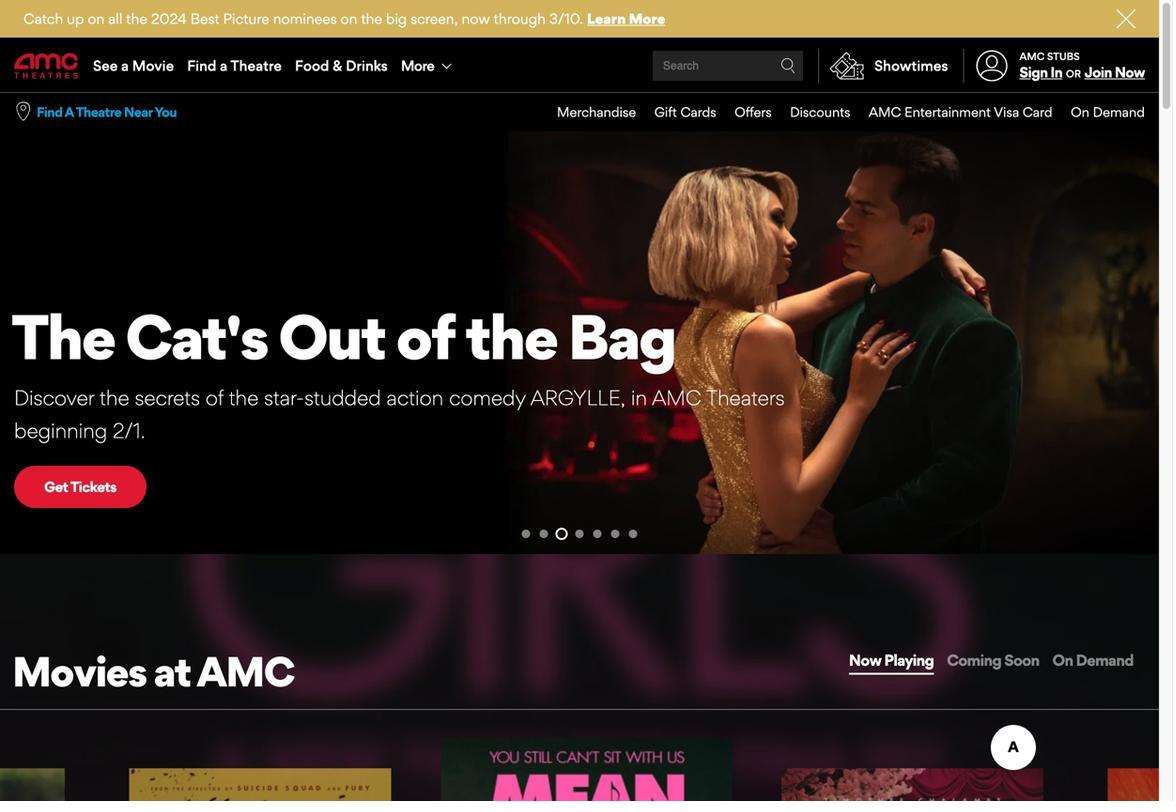 Task type: vqa. For each thing, say whether or not it's contained in the screenshot.
Search by City, Zip or Theatre text box
no



Task type: describe. For each thing, give the bounding box(es) containing it.
coming soon button
[[946, 648, 1042, 673]]

picture
[[223, 10, 270, 27]]

movie poster for mean girls image
[[441, 738, 732, 802]]

find a theatre near you button
[[37, 103, 177, 121]]

gift cards
[[655, 104, 717, 120]]

sign in or join amc stubs element
[[964, 39, 1145, 92]]

0 vertical spatial more
[[629, 10, 666, 27]]

user profile image
[[966, 50, 1019, 81]]

argylle,
[[531, 385, 626, 410]]

coming soon
[[947, 651, 1040, 670]]

the right of
[[229, 385, 259, 410]]

now
[[462, 10, 490, 27]]

find for find a theatre near you
[[37, 104, 62, 120]]

find a theatre near you
[[37, 104, 177, 120]]

movie poster for the beekeeper image
[[129, 769, 391, 802]]

discounts
[[790, 104, 851, 120]]

the left "big"
[[361, 10, 382, 27]]

3/10.
[[550, 10, 584, 27]]

at
[[154, 647, 191, 697]]

amc down showtimes link
[[869, 104, 902, 120]]

2 on from the left
[[341, 10, 358, 27]]

star-
[[264, 385, 305, 410]]

up
[[67, 10, 84, 27]]

join
[[1085, 64, 1112, 81]]

gift
[[655, 104, 677, 120]]

food
[[295, 57, 329, 74]]

learn
[[587, 10, 626, 27]]

get tickets
[[44, 478, 116, 495]]

showtimes
[[875, 57, 949, 74]]

playing
[[885, 651, 934, 670]]

2024
[[151, 10, 187, 27]]

showtimes link
[[819, 49, 949, 83]]

all
[[108, 10, 122, 27]]

search the AMC website text field
[[661, 59, 781, 73]]

food & drinks
[[295, 57, 388, 74]]

soon
[[1005, 651, 1040, 670]]

of
[[206, 385, 223, 410]]

merchandise
[[557, 104, 636, 120]]

discover
[[14, 385, 94, 410]]

offers link
[[717, 93, 772, 131]]

amc right at
[[197, 647, 294, 697]]

theatre for a
[[231, 57, 282, 74]]

on for on demand 'button'
[[1053, 651, 1074, 670]]

secrets
[[135, 385, 200, 410]]

sign
[[1020, 64, 1048, 81]]

card
[[1023, 104, 1053, 120]]

close this dialog image
[[1127, 744, 1145, 763]]

cards
[[681, 104, 717, 120]]

stubs
[[1048, 50, 1080, 62]]

comedy
[[449, 385, 526, 410]]

on for on demand link
[[1071, 104, 1090, 120]]

more button
[[395, 39, 463, 92]]

the right all
[[126, 10, 147, 27]]

1 on from the left
[[88, 10, 105, 27]]

screen,
[[411, 10, 458, 27]]

more inside more 'button'
[[401, 57, 434, 74]]

in
[[631, 385, 647, 410]]

discover the secrets of the star-studded action comedy argylle, in amc theaters beginning 2/1.
[[14, 385, 785, 443]]

see
[[93, 57, 118, 74]]

gift cards link
[[636, 93, 717, 131]]

menu containing more
[[0, 39, 1160, 92]]

demand for on demand 'button'
[[1077, 651, 1134, 670]]



Task type: locate. For each thing, give the bounding box(es) containing it.
1 vertical spatial on demand
[[1053, 651, 1134, 670]]

in
[[1051, 64, 1063, 81]]

on down or
[[1071, 104, 1090, 120]]

1 vertical spatial theatre
[[76, 104, 122, 120]]

food & drinks link
[[288, 39, 395, 92]]

tickets
[[70, 478, 116, 495]]

drinks
[[346, 57, 388, 74]]

now
[[1115, 64, 1145, 81], [849, 651, 882, 670]]

now right join
[[1115, 64, 1145, 81]]

&
[[333, 57, 342, 74]]

menu containing merchandise
[[539, 93, 1145, 131]]

visa
[[994, 104, 1020, 120]]

now inside amc stubs sign in or join now
[[1115, 64, 1145, 81]]

submit search icon image
[[781, 58, 796, 73]]

find for find a theatre
[[187, 57, 217, 74]]

theatre inside menu
[[231, 57, 282, 74]]

offers
[[735, 104, 772, 120]]

movies
[[12, 647, 146, 697]]

1 a from the left
[[121, 57, 129, 74]]

menu down showtimes image
[[539, 93, 1145, 131]]

1 horizontal spatial more
[[629, 10, 666, 27]]

dialog
[[0, 0, 1174, 802]]

on demand
[[1071, 104, 1145, 120], [1053, 651, 1134, 670]]

demand inside menu
[[1093, 104, 1145, 120]]

on demand for on demand 'button'
[[1053, 651, 1134, 670]]

theatre down picture
[[231, 57, 282, 74]]

get tickets link
[[14, 466, 146, 508]]

theatre right a
[[76, 104, 122, 120]]

demand right soon
[[1077, 651, 1134, 670]]

find left a
[[37, 104, 62, 120]]

a right see
[[121, 57, 129, 74]]

on demand right soon
[[1053, 651, 1134, 670]]

action
[[387, 385, 444, 410]]

find a theatre
[[187, 57, 282, 74]]

movie poster for migration image
[[1109, 769, 1174, 802]]

sign in button
[[1020, 64, 1063, 81]]

movies at amc
[[12, 647, 294, 697]]

amc inside amc stubs sign in or join now
[[1020, 50, 1045, 62]]

on inside 'button'
[[1053, 651, 1074, 670]]

0 vertical spatial now
[[1115, 64, 1145, 81]]

amc logo image
[[14, 53, 80, 79], [14, 53, 80, 79]]

0 horizontal spatial now
[[849, 651, 882, 670]]

on left all
[[88, 10, 105, 27]]

menu
[[0, 39, 1160, 92], [539, 93, 1145, 131]]

more down screen,
[[401, 57, 434, 74]]

menu up merchandise 'link'
[[0, 39, 1160, 92]]

on right soon
[[1053, 651, 1074, 670]]

catch up on all the 2024 best picture nominees on the big screen, now through 3/10. learn more
[[23, 10, 666, 27]]

more right learn
[[629, 10, 666, 27]]

studded
[[305, 385, 381, 410]]

see a movie link
[[86, 39, 181, 92]]

demand down join now button
[[1093, 104, 1145, 120]]

on demand for on demand link
[[1071, 104, 1145, 120]]

join now button
[[1085, 64, 1145, 81]]

find
[[187, 57, 217, 74], [37, 104, 62, 120]]

on demand down join now button
[[1071, 104, 1145, 120]]

get
[[44, 478, 68, 495]]

2/1.
[[113, 418, 145, 443]]

amc inside discover the secrets of the star-studded action comedy argylle, in amc theaters beginning 2/1.
[[652, 385, 702, 410]]

amc stubs sign in or join now
[[1020, 50, 1145, 81]]

now playing button
[[848, 648, 936, 673]]

1 horizontal spatial a
[[220, 57, 228, 74]]

0 vertical spatial theatre
[[231, 57, 282, 74]]

through
[[494, 10, 546, 27]]

0 vertical spatial demand
[[1093, 104, 1145, 120]]

amc entertainment visa card link
[[851, 93, 1053, 131]]

nominees
[[273, 10, 337, 27]]

1 vertical spatial more
[[401, 57, 434, 74]]

a
[[121, 57, 129, 74], [220, 57, 228, 74]]

on inside menu
[[1071, 104, 1090, 120]]

on demand inside menu
[[1071, 104, 1145, 120]]

see a movie
[[93, 57, 174, 74]]

a
[[65, 104, 74, 120]]

theaters
[[706, 385, 785, 410]]

0 vertical spatial find
[[187, 57, 217, 74]]

demand
[[1093, 104, 1145, 120], [1077, 651, 1134, 670]]

on demand link
[[1053, 93, 1145, 131]]

on
[[88, 10, 105, 27], [341, 10, 358, 27]]

movie poster for wonka image
[[782, 769, 1044, 802]]

1 horizontal spatial on
[[341, 10, 358, 27]]

a for theatre
[[220, 57, 228, 74]]

now left playing
[[849, 651, 882, 670]]

near
[[124, 104, 152, 120]]

theatre inside button
[[76, 104, 122, 120]]

1 horizontal spatial theatre
[[231, 57, 282, 74]]

amc entertainment visa card
[[869, 104, 1053, 120]]

0 horizontal spatial on
[[88, 10, 105, 27]]

0 horizontal spatial more
[[401, 57, 434, 74]]

demand for on demand link
[[1093, 104, 1145, 120]]

more
[[629, 10, 666, 27], [401, 57, 434, 74]]

2 a from the left
[[220, 57, 228, 74]]

1 vertical spatial demand
[[1077, 651, 1134, 670]]

0 vertical spatial on
[[1071, 104, 1090, 120]]

you
[[155, 104, 177, 120]]

best
[[191, 10, 220, 27]]

movie
[[132, 57, 174, 74]]

find down best
[[187, 57, 217, 74]]

on demand button
[[1051, 648, 1136, 673]]

catch
[[23, 10, 63, 27]]

1 horizontal spatial now
[[1115, 64, 1145, 81]]

on
[[1071, 104, 1090, 120], [1053, 651, 1074, 670]]

1 vertical spatial now
[[849, 651, 882, 670]]

the
[[126, 10, 147, 27], [361, 10, 382, 27], [100, 385, 129, 410], [229, 385, 259, 410]]

learn more link
[[587, 10, 666, 27]]

amc
[[1020, 50, 1045, 62], [869, 104, 902, 120], [652, 385, 702, 410], [197, 647, 294, 697]]

on right "nominees"
[[341, 10, 358, 27]]

entertainment
[[905, 104, 991, 120]]

0 horizontal spatial theatre
[[76, 104, 122, 120]]

beginning
[[14, 418, 107, 443]]

argylle image
[[0, 131, 1160, 554]]

0 vertical spatial menu
[[0, 39, 1160, 92]]

0 horizontal spatial find
[[37, 104, 62, 120]]

0 vertical spatial on demand
[[1071, 104, 1145, 120]]

amc up sign
[[1020, 50, 1045, 62]]

big
[[386, 10, 407, 27]]

demand inside 'button'
[[1077, 651, 1134, 670]]

a down picture
[[220, 57, 228, 74]]

or
[[1066, 68, 1082, 80]]

find inside button
[[37, 104, 62, 120]]

the up 2/1. on the bottom of page
[[100, 385, 129, 410]]

movie poster for anyone but you image
[[0, 769, 65, 802]]

merchandise link
[[539, 93, 636, 131]]

theatre
[[231, 57, 282, 74], [76, 104, 122, 120]]

amc right in
[[652, 385, 702, 410]]

showtimes image
[[819, 49, 875, 83]]

1 vertical spatial find
[[37, 104, 62, 120]]

1 vertical spatial menu
[[539, 93, 1145, 131]]

1 vertical spatial on
[[1053, 651, 1074, 670]]

1 horizontal spatial find
[[187, 57, 217, 74]]

on demand inside 'button'
[[1053, 651, 1134, 670]]

a for movie
[[121, 57, 129, 74]]

discounts link
[[772, 93, 851, 131]]

0 horizontal spatial a
[[121, 57, 129, 74]]

coming
[[947, 651, 1002, 670]]

find a theatre link
[[181, 39, 288, 92]]

theatre for a
[[76, 104, 122, 120]]

now playing
[[849, 651, 934, 670]]

now inside "button"
[[849, 651, 882, 670]]



